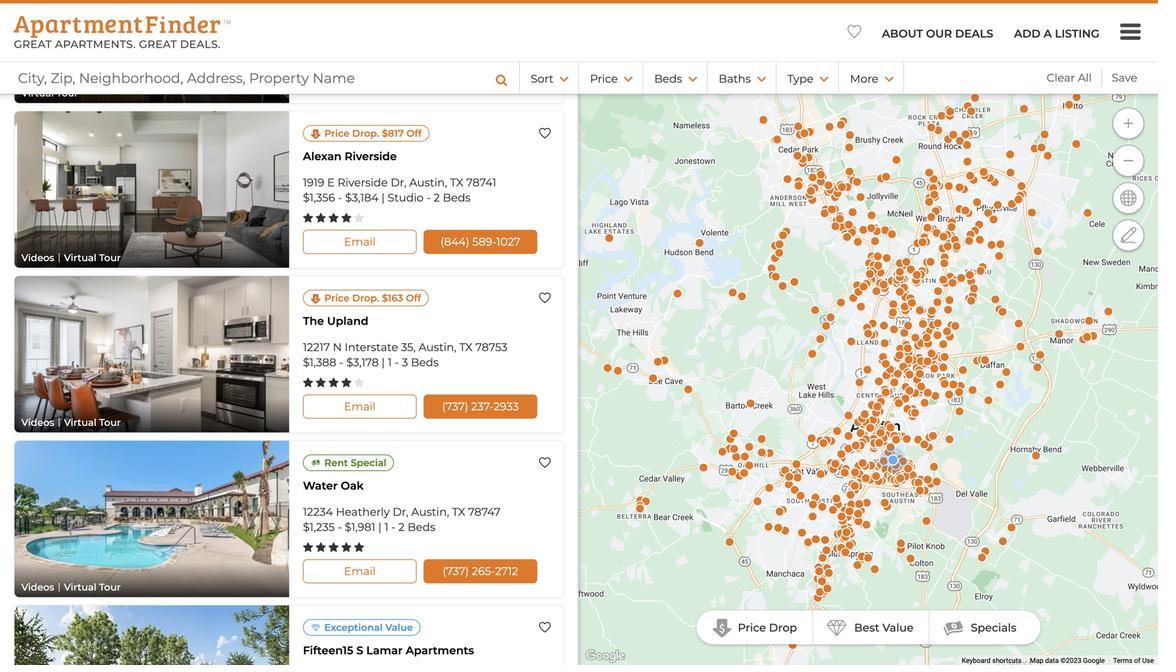 Task type: locate. For each thing, give the bounding box(es) containing it.
0 horizontal spatial value
[[385, 622, 413, 634]]

email down $3,178
[[344, 400, 376, 413]]

1 videos button from the top
[[18, 251, 54, 268]]

- right $1,356
[[338, 191, 342, 204]]

riverside down price drop. $817 off
[[345, 149, 397, 163]]

3 videos from the top
[[21, 582, 54, 594]]

(737) inside 'link'
[[443, 70, 469, 84]]

1 videos | virtual tour from the top
[[21, 251, 121, 264]]

fifteen15 s lamar apartments
[[303, 644, 474, 657]]

water
[[303, 479, 338, 493]]

dr, right heatherly
[[393, 505, 409, 519]]

tx for 78753
[[460, 341, 473, 354]]

email button
[[303, 65, 417, 89], [303, 230, 417, 254], [303, 395, 417, 419], [303, 560, 417, 584]]

| inside "12234 heatherly dr, austin, tx 78747 $1,235 - $1,981 | 1 - 2 beds"
[[378, 521, 382, 534]]

price right 'sort' button
[[590, 72, 618, 86]]

price for price drop. $163 off
[[324, 292, 350, 304]]

beds inside "12234 heatherly dr, austin, tx 78747 $1,235 - $1,981 | 1 - 2 beds"
[[408, 521, 436, 534]]

3 email button from the top
[[303, 395, 417, 419]]

3 videos | virtual tour from the top
[[21, 581, 121, 594]]

off right $163
[[406, 292, 421, 304]]

shortcuts
[[993, 657, 1022, 665]]

1 vertical spatial riverside
[[338, 176, 388, 189]]

(737) left 265-
[[443, 565, 469, 578]]

2 vertical spatial videos | virtual tour
[[21, 581, 121, 594]]

email button down $3,178
[[303, 395, 417, 419]]

1 email button from the top
[[303, 65, 417, 89]]

water oak
[[303, 479, 364, 493]]

drop.
[[352, 128, 379, 139], [352, 292, 379, 304]]

videos | virtual tour
[[21, 251, 121, 264], [21, 416, 121, 429], [21, 581, 121, 594]]

2712
[[495, 565, 518, 578]]

tx left the 78747
[[452, 505, 465, 519]]

0 vertical spatial tx
[[450, 176, 464, 189]]

beds right $1,981
[[408, 521, 436, 534]]

value right "best"
[[883, 621, 914, 635]]

drop
[[769, 621, 797, 635]]

1 vertical spatial videos
[[21, 417, 54, 429]]

austin, up studio
[[410, 176, 447, 189]]

email for riverside
[[344, 235, 376, 249]]

2 email button from the top
[[303, 230, 417, 254]]

Search for a Location or Point of Interest text field
[[0, 62, 519, 94]]

tx for 78741
[[450, 176, 464, 189]]

1 vertical spatial videos button
[[18, 416, 54, 433]]

price left drop
[[738, 621, 766, 635]]

4 email from the top
[[344, 565, 376, 578]]

1 right $1,981
[[385, 521, 389, 534]]

0 horizontal spatial 2
[[399, 521, 405, 534]]

1 vertical spatial tx
[[460, 341, 473, 354]]

2 right studio
[[434, 191, 440, 204]]

off
[[407, 128, 422, 139], [406, 292, 421, 304]]

more button
[[839, 62, 904, 94]]

map data ©2023 google
[[1030, 657, 1105, 665]]

(737) 265-2712
[[443, 565, 518, 578]]

austin, right the 35,
[[419, 341, 457, 354]]

$817
[[382, 128, 404, 139]]

$3,178
[[347, 356, 379, 369]]

$1,235
[[303, 521, 335, 534]]

2 vertical spatial austin,
[[411, 505, 449, 519]]

1 vertical spatial videos | virtual tour
[[21, 416, 121, 429]]

35,
[[401, 341, 416, 354]]

tx left the 78741
[[450, 176, 464, 189]]

- left $1,981
[[338, 521, 342, 534]]

- down 'n'
[[339, 356, 344, 369]]

value up 'fifteen15 s lamar apartments' 'link'
[[385, 622, 413, 634]]

austin, inside 12217 n interstate 35, austin, tx 78753 $1,388 - $3,178 | 1 - 3 beds
[[419, 341, 457, 354]]

(844) 589-1027
[[441, 235, 521, 249]]

1 vertical spatial off
[[406, 292, 421, 304]]

0 vertical spatial videos | virtual tour
[[21, 251, 121, 264]]

0 vertical spatial 2
[[434, 191, 440, 204]]

0 vertical spatial off
[[407, 128, 422, 139]]

0 vertical spatial (737)
[[443, 70, 469, 84]]

2 vertical spatial (737)
[[443, 565, 469, 578]]

virtual tour button for water oak
[[61, 580, 121, 598]]

value for best value
[[883, 621, 914, 635]]

fifteen15
[[303, 644, 353, 657]]

all
[[1078, 71, 1092, 84]]

dr, up studio
[[391, 176, 407, 189]]

email button up price drop. $817 off
[[303, 65, 417, 89]]

(737) left 241-
[[443, 70, 469, 84]]

dr, inside 1919 e riverside dr, austin, tx 78741 $1,356 - $3,184 | studio - 2 beds
[[391, 176, 407, 189]]

google
[[1084, 657, 1105, 665]]

austin, inside 1919 e riverside dr, austin, tx 78741 $1,356 - $3,184 | studio - 2 beds
[[410, 176, 447, 189]]

beds button
[[644, 62, 707, 94]]

email button for riverside
[[303, 230, 417, 254]]

beds
[[655, 72, 683, 86], [443, 191, 471, 204], [411, 356, 439, 369], [408, 521, 436, 534]]

3 email from the top
[[344, 400, 376, 413]]

about our deals link
[[872, 23, 1004, 42]]

price inside button
[[590, 72, 618, 86]]

12217 n interstate 35, austin, tx 78753 $1,388 - $3,178 | 1 - 3 beds
[[303, 341, 508, 369]]

tour for alexan riverside
[[99, 252, 121, 264]]

price up alexan riverside link
[[324, 128, 350, 139]]

drop. left $163
[[352, 292, 379, 304]]

videos button for 12217 n interstate 35, austin, tx 78753 $1,388 - $3,178 | 1 - 3 beds
[[18, 416, 54, 433]]

off right the $817 at top
[[407, 128, 422, 139]]

value for exceptional value
[[385, 622, 413, 634]]

save button
[[1102, 70, 1148, 86]]

1 drop. from the top
[[352, 128, 379, 139]]

add a listing
[[1015, 27, 1100, 40]]

(737) 237-2933 link
[[424, 395, 538, 419]]

exceptional value
[[324, 622, 413, 634]]

tx inside 1919 e riverside dr, austin, tx 78741 $1,356 - $3,184 | studio - 2 beds
[[450, 176, 464, 189]]

tx left 78753 on the bottom
[[460, 341, 473, 354]]

off for the upland
[[406, 292, 421, 304]]

78741
[[466, 176, 497, 189]]

email up price drop. $817 off
[[344, 70, 376, 84]]

2 vertical spatial videos
[[21, 582, 54, 594]]

email button for upland
[[303, 395, 417, 419]]

4 email button from the top
[[303, 560, 417, 584]]

(737) left 237-
[[442, 400, 469, 413]]

price drop
[[738, 621, 797, 635]]

virtual for water oak
[[64, 582, 97, 594]]

1 left 3
[[388, 356, 392, 369]]

2 inside "12234 heatherly dr, austin, tx 78747 $1,235 - $1,981 | 1 - 2 beds"
[[399, 521, 405, 534]]

email down $1,981
[[344, 565, 376, 578]]

2 inside 1919 e riverside dr, austin, tx 78741 $1,356 - $3,184 | studio - 2 beds
[[434, 191, 440, 204]]

exceptional
[[324, 622, 383, 634]]

best value
[[855, 621, 914, 635]]

78747
[[468, 505, 501, 519]]

austin, for 2
[[410, 176, 447, 189]]

keyboard shortcuts
[[962, 657, 1022, 665]]

fifteen15 s lamar apartments link
[[303, 644, 474, 657]]

1 horizontal spatial value
[[883, 621, 914, 635]]

s
[[357, 644, 363, 657]]

1 vertical spatial austin,
[[419, 341, 457, 354]]

listing
[[1055, 27, 1100, 40]]

-
[[338, 191, 342, 204], [427, 191, 431, 204], [339, 356, 344, 369], [395, 356, 399, 369], [338, 521, 342, 534], [391, 521, 396, 534]]

tx inside "12234 heatherly dr, austin, tx 78747 $1,235 - $1,981 | 1 - 2 beds"
[[452, 505, 465, 519]]

- right studio
[[427, 191, 431, 204]]

1 horizontal spatial 2
[[434, 191, 440, 204]]

2 drop. from the top
[[352, 292, 379, 304]]

google image
[[583, 648, 628, 666]]

email button down $1,981
[[303, 560, 417, 584]]

videos
[[21, 252, 54, 264], [21, 417, 54, 429], [21, 582, 54, 594]]

2 videos | virtual tour from the top
[[21, 416, 121, 429]]

price inside button
[[738, 621, 766, 635]]

(844)
[[441, 235, 470, 249]]

riverside
[[345, 149, 397, 163], [338, 176, 388, 189]]

1 vertical spatial drop.
[[352, 292, 379, 304]]

1 videos from the top
[[21, 252, 54, 264]]

beds down the 78741
[[443, 191, 471, 204]]

price for price drop. $817 off
[[324, 128, 350, 139]]

tour
[[57, 87, 78, 99], [99, 252, 121, 264], [99, 417, 121, 429], [99, 582, 121, 594]]

keyboard shortcuts button
[[962, 656, 1022, 666]]

price up the upland link
[[324, 292, 350, 304]]

drop. for riverside
[[352, 128, 379, 139]]

2 vertical spatial tx
[[452, 505, 465, 519]]

3 videos button from the top
[[18, 580, 54, 598]]

videos | virtual tour for 12234 heatherly dr, austin, tx 78747 $1,235 - $1,981 | 1 - 2 beds
[[21, 581, 121, 594]]

2 vertical spatial videos button
[[18, 580, 54, 598]]

riverside up the $3,184
[[338, 176, 388, 189]]

price for price drop
[[738, 621, 766, 635]]

terms
[[1114, 657, 1133, 665]]

1919
[[303, 176, 324, 189]]

terms of use
[[1114, 657, 1154, 665]]

value inside best value button
[[883, 621, 914, 635]]

austin, left the 78747
[[411, 505, 449, 519]]

a
[[1044, 27, 1052, 40]]

1 vertical spatial 2
[[399, 521, 405, 534]]

drop. for upland
[[352, 292, 379, 304]]

$1,356
[[303, 191, 335, 204]]

tour for water oak
[[99, 582, 121, 594]]

clear
[[1047, 71, 1076, 84]]

2 right $1,981
[[399, 521, 405, 534]]

apartments
[[406, 644, 474, 657]]

2
[[434, 191, 440, 204], [399, 521, 405, 534]]

beds inside 12217 n interstate 35, austin, tx 78753 $1,388 - $3,178 | 1 - 3 beds
[[411, 356, 439, 369]]

$1,388
[[303, 356, 337, 369]]

main content
[[0, 0, 1159, 666]]

email down the $3,184
[[344, 235, 376, 249]]

1 vertical spatial dr,
[[393, 505, 409, 519]]

1 inside 12217 n interstate 35, austin, tx 78753 $1,388 - $3,178 | 1 - 3 beds
[[388, 356, 392, 369]]

1 email from the top
[[344, 70, 376, 84]]

2 videos button from the top
[[18, 416, 54, 433]]

2 email from the top
[[344, 235, 376, 249]]

589-
[[473, 235, 497, 249]]

0 vertical spatial drop.
[[352, 128, 379, 139]]

0 vertical spatial videos
[[21, 252, 54, 264]]

baths
[[719, 72, 751, 86]]

email
[[344, 70, 376, 84], [344, 235, 376, 249], [344, 400, 376, 413], [344, 565, 376, 578]]

0 vertical spatial austin,
[[410, 176, 447, 189]]

specials
[[971, 621, 1017, 635]]

beds right 3
[[411, 356, 439, 369]]

upland
[[327, 314, 369, 328]]

price
[[590, 72, 618, 86], [324, 128, 350, 139], [324, 292, 350, 304], [738, 621, 766, 635]]

value
[[883, 621, 914, 635], [385, 622, 413, 634]]

special
[[351, 457, 387, 469]]

email button down the $3,184
[[303, 230, 417, 254]]

heatherly
[[336, 505, 390, 519]]

virtual for the upland
[[64, 417, 97, 429]]

n
[[333, 341, 342, 354]]

0 vertical spatial 1
[[388, 356, 392, 369]]

0 vertical spatial dr,
[[391, 176, 407, 189]]

2 videos from the top
[[21, 417, 54, 429]]

0 vertical spatial videos button
[[18, 251, 54, 268]]

1 vertical spatial 1
[[385, 521, 389, 534]]

1 vertical spatial (737)
[[442, 400, 469, 413]]

|
[[382, 191, 385, 204], [58, 251, 61, 263], [382, 356, 385, 369], [58, 416, 61, 428], [378, 521, 382, 534], [58, 581, 61, 593]]

beds right price button
[[655, 72, 683, 86]]

tx inside 12217 n interstate 35, austin, tx 78753 $1,388 - $3,178 | 1 - 3 beds
[[460, 341, 473, 354]]

drop. left the $817 at top
[[352, 128, 379, 139]]



Task type: vqa. For each thing, say whether or not it's contained in the screenshot.


Task type: describe. For each thing, give the bounding box(es) containing it.
- right $1,981
[[391, 521, 396, 534]]

oak
[[341, 479, 364, 493]]

1 inside "12234 heatherly dr, austin, tx 78747 $1,235 - $1,981 | 1 - 2 beds"
[[385, 521, 389, 534]]

best value button
[[813, 610, 929, 645]]

virtual tour
[[21, 87, 78, 99]]

virtual for alexan riverside
[[64, 252, 97, 264]]

type button
[[777, 62, 839, 94]]

videos for $1,356 - $3,184
[[21, 252, 54, 264]]

email for oak
[[344, 565, 376, 578]]

videos button for 12234 heatherly dr, austin, tx 78747 $1,235 - $1,981 | 1 - 2 beds
[[18, 580, 54, 598]]

videos for $1,388 - $3,178
[[21, 417, 54, 429]]

keyboard
[[962, 657, 991, 665]]

| inside 12217 n interstate 35, austin, tx 78753 $1,388 - $3,178 | 1 - 3 beds
[[382, 356, 385, 369]]

alexan riverside
[[303, 149, 397, 163]]

the upland link
[[303, 314, 369, 328]]

of
[[1135, 657, 1141, 665]]

$1,981
[[345, 521, 376, 534]]

virtual tour button for alexan riverside
[[61, 251, 121, 268]]

(737) 241-3835 link
[[424, 65, 538, 89]]

austin, for 3
[[419, 341, 457, 354]]

(737) 237-2933
[[442, 400, 519, 413]]

our
[[926, 27, 953, 40]]

clear all
[[1047, 71, 1092, 84]]

(737) 241-3835
[[443, 70, 519, 84]]

$3,184
[[345, 191, 379, 204]]

| inside 1919 e riverside dr, austin, tx 78741 $1,356 - $3,184 | studio - 2 beds
[[382, 191, 385, 204]]

78753
[[476, 341, 508, 354]]

best
[[855, 621, 880, 635]]

12217
[[303, 341, 330, 354]]

off for alexan riverside
[[407, 128, 422, 139]]

©2023
[[1061, 657, 1082, 665]]

1919 e riverside dr, austin, tx 78741 $1,356 - $3,184 | studio - 2 beds
[[303, 176, 497, 204]]

price drop button
[[697, 610, 813, 645]]

videos for $1,235 - $1,981
[[21, 582, 54, 594]]

email for upland
[[344, 400, 376, 413]]

(844) 589-1027 link
[[424, 230, 538, 254]]

rent
[[324, 457, 348, 469]]

videos | virtual tour for 1919 e riverside dr, austin, tx 78741 $1,356 - $3,184 | studio - 2 beds
[[21, 251, 121, 264]]

interstate
[[345, 341, 398, 354]]

price button
[[579, 62, 643, 94]]

data
[[1046, 657, 1059, 665]]

rent special
[[324, 457, 387, 469]]

riverside inside 1919 e riverside dr, austin, tx 78741 $1,356 - $3,184 | studio - 2 beds
[[338, 176, 388, 189]]

2933
[[494, 400, 519, 413]]

deals
[[956, 27, 994, 40]]

videos | virtual tour for 12217 n interstate 35, austin, tx 78753 $1,388 - $3,178 | 1 - 3 beds
[[21, 416, 121, 429]]

videos button for 1919 e riverside dr, austin, tx 78741 $1,356 - $3,184 | studio - 2 beds
[[18, 251, 54, 268]]

email button for oak
[[303, 560, 417, 584]]

type
[[788, 72, 814, 86]]

(737) for (737) 265-2712
[[443, 565, 469, 578]]

price drop. $817 off
[[324, 128, 422, 139]]

(737) for (737) 241-3835
[[443, 70, 469, 84]]

price for price
[[590, 72, 618, 86]]

1027
[[497, 235, 521, 249]]

12234
[[303, 505, 333, 519]]

virtual tour button for the upland
[[61, 416, 121, 433]]

0 vertical spatial riverside
[[345, 149, 397, 163]]

beds inside 1919 e riverside dr, austin, tx 78741 $1,356 - $3,184 | studio - 2 beds
[[443, 191, 471, 204]]

main content containing email
[[0, 0, 1159, 666]]

(737) for (737) 237-2933
[[442, 400, 469, 413]]

price drop. $163 off
[[324, 292, 421, 304]]

$163
[[382, 292, 403, 304]]

baths button
[[708, 62, 776, 94]]

alexan
[[303, 149, 342, 163]]

12234 heatherly dr, austin, tx 78747 $1,235 - $1,981 | 1 - 2 beds
[[303, 505, 501, 534]]

beds inside button
[[655, 72, 683, 86]]

terms of use link
[[1114, 657, 1154, 665]]

add
[[1015, 27, 1041, 40]]

map
[[1030, 657, 1044, 665]]

clear all button
[[1038, 70, 1102, 86]]

the
[[303, 314, 324, 328]]

tour for the upland
[[99, 417, 121, 429]]

e
[[327, 176, 335, 189]]

use
[[1143, 657, 1154, 665]]

save
[[1112, 71, 1138, 84]]

the upland
[[303, 314, 369, 328]]

- left 3
[[395, 356, 399, 369]]

237-
[[471, 400, 494, 413]]

about
[[882, 27, 923, 40]]

3
[[402, 356, 408, 369]]

265-
[[472, 565, 495, 578]]

241-
[[472, 70, 493, 84]]

(737) 265-2712 link
[[424, 560, 538, 584]]

dr, inside "12234 heatherly dr, austin, tx 78747 $1,235 - $1,981 | 1 - 2 beds"
[[393, 505, 409, 519]]

alexan riverside link
[[303, 149, 397, 163]]

lamar
[[366, 644, 403, 657]]

austin, inside "12234 heatherly dr, austin, tx 78747 $1,235 - $1,981 | 1 - 2 beds"
[[411, 505, 449, 519]]

add a listing link
[[1004, 23, 1110, 42]]

about our deals
[[882, 27, 994, 40]]

water oak link
[[303, 479, 364, 493]]

map region
[[532, 39, 1159, 666]]

sort
[[531, 72, 554, 86]]



